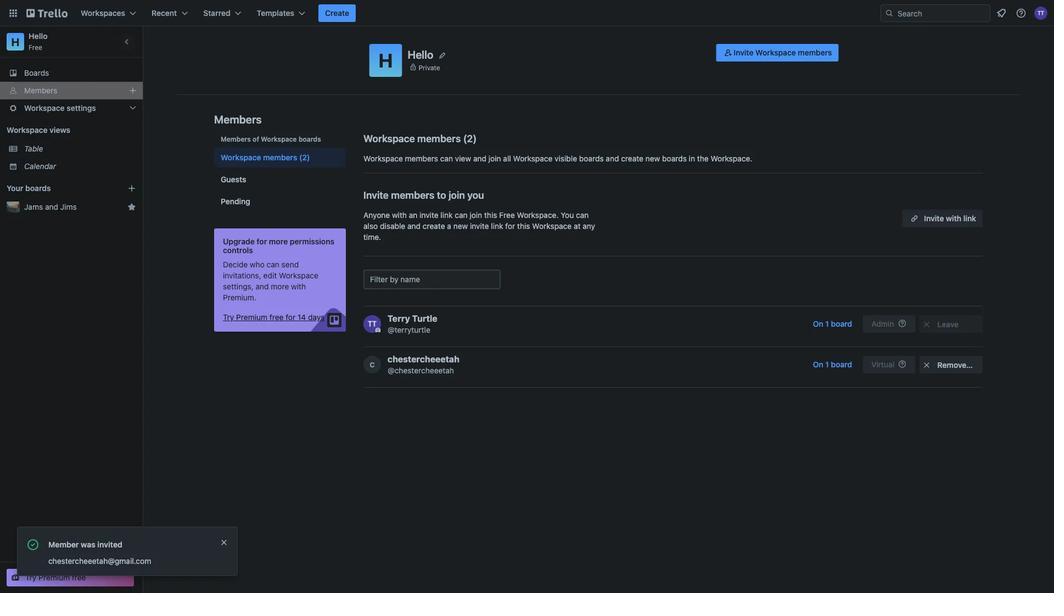 Task type: vqa. For each thing, say whether or not it's contained in the screenshot.
The With associated with Anyone
yes



Task type: locate. For each thing, give the bounding box(es) containing it.
the
[[698, 154, 709, 163]]

upgrade for more permissions controls decide who can send invitations, edit workspace settings, and more with premium.
[[223, 237, 335, 302]]

0 vertical spatial hello
[[29, 32, 48, 41]]

premium inside button
[[39, 573, 70, 582]]

try for try premium free for 14 days
[[223, 313, 234, 322]]

invitations,
[[223, 271, 261, 280]]

join inside anyone with an invite link can join this free workspace. you can also disable and create a new invite link for this workspace at any time.
[[470, 211, 482, 220]]

invite members to join you
[[364, 189, 484, 201]]

try inside "button"
[[223, 313, 234, 322]]

sm image for terry turtle
[[922, 319, 933, 330]]

join
[[489, 154, 501, 163], [449, 189, 465, 201], [470, 211, 482, 220]]

2 vertical spatial invite
[[925, 214, 945, 223]]

1 vertical spatial board
[[831, 360, 853, 369]]

1 vertical spatial for
[[257, 237, 267, 246]]

0 horizontal spatial free
[[72, 573, 86, 582]]

0 vertical spatial workspace members
[[364, 132, 461, 144]]

boards up (2)
[[299, 135, 321, 143]]

1 vertical spatial on 1 board link
[[807, 356, 859, 374]]

0 vertical spatial on
[[813, 319, 824, 328]]

more down the edit
[[271, 282, 289, 291]]

more
[[269, 237, 288, 246], [271, 282, 289, 291]]

1 horizontal spatial hello
[[408, 48, 434, 61]]

invite workspace members button
[[717, 44, 839, 62]]

jims
[[60, 202, 77, 211]]

link inside invite with link button
[[964, 214, 977, 223]]

1 vertical spatial try
[[25, 573, 36, 582]]

recent
[[152, 9, 177, 18]]

disable
[[380, 222, 406, 231]]

join left all
[[489, 154, 501, 163]]

try premium free button
[[7, 569, 134, 587]]

workspace. inside anyone with an invite link can join this free workspace. you can also disable and create a new invite link for this workspace at any time.
[[517, 211, 559, 220]]

2 on from the top
[[813, 360, 824, 369]]

invite inside button
[[734, 48, 754, 57]]

virtual button
[[864, 356, 916, 374]]

on 1 board left the "admin"
[[813, 319, 853, 328]]

0 vertical spatial board
[[831, 319, 853, 328]]

chestercheeetah @chestercheeetah
[[388, 354, 460, 375]]

free
[[29, 43, 42, 51], [499, 211, 515, 220]]

hello up private on the left of the page
[[408, 48, 434, 61]]

try for try premium free
[[25, 573, 36, 582]]

0 horizontal spatial invite
[[364, 189, 389, 201]]

on for terry turtle
[[813, 319, 824, 328]]

on 1 board link left virtual
[[807, 356, 859, 374]]

h button
[[369, 44, 402, 77]]

1 board from the top
[[831, 319, 853, 328]]

and inside upgrade for more permissions controls decide who can send invitations, edit workspace settings, and more with premium.
[[256, 282, 269, 291]]

1 vertical spatial members
[[214, 113, 262, 126]]

2 on 1 board from the top
[[813, 360, 853, 369]]

with inside anyone with an invite link can join this free workspace. you can also disable and create a new invite link for this workspace at any time.
[[392, 211, 407, 220]]

1 vertical spatial invite
[[470, 222, 489, 231]]

1 vertical spatial new
[[454, 222, 468, 231]]

with for anyone
[[392, 211, 407, 220]]

0 horizontal spatial with
[[291, 282, 306, 291]]

1 for chestercheeetah
[[826, 360, 829, 369]]

2 vertical spatial for
[[286, 313, 296, 322]]

free left 14
[[270, 313, 284, 322]]

h left private on the left of the page
[[379, 49, 393, 72]]

0 vertical spatial members
[[24, 86, 57, 95]]

board left the "admin"
[[831, 319, 853, 328]]

hello right h link
[[29, 32, 48, 41]]

invite for invite workspace members
[[734, 48, 754, 57]]

1 horizontal spatial premium
[[236, 313, 268, 322]]

@chestercheeetah
[[388, 366, 454, 375]]

0 vertical spatial invite
[[420, 211, 439, 220]]

premium for try premium free for 14 days
[[236, 313, 268, 322]]

Filter by name text field
[[364, 270, 501, 289]]

turtle
[[412, 313, 438, 324]]

0 horizontal spatial h
[[11, 35, 19, 48]]

workspace members can view and join all workspace visible boards and create new boards in the workspace.
[[364, 154, 753, 163]]

2 horizontal spatial join
[[489, 154, 501, 163]]

0 vertical spatial workspace.
[[711, 154, 753, 163]]

0 vertical spatial sm image
[[723, 47, 734, 58]]

and down the edit
[[256, 282, 269, 291]]

1 horizontal spatial this
[[517, 222, 530, 231]]

0 horizontal spatial invite
[[420, 211, 439, 220]]

1 vertical spatial this
[[517, 222, 530, 231]]

0 horizontal spatial hello
[[29, 32, 48, 41]]

1 on 1 board from the top
[[813, 319, 853, 328]]

1 on from the top
[[813, 319, 824, 328]]

new
[[646, 154, 660, 163], [454, 222, 468, 231]]

h left hello free
[[11, 35, 19, 48]]

0 vertical spatial more
[[269, 237, 288, 246]]

0 vertical spatial free
[[29, 43, 42, 51]]

with
[[392, 211, 407, 220], [947, 214, 962, 223], [291, 282, 306, 291]]

c
[[370, 361, 375, 369]]

members
[[798, 48, 833, 57], [418, 132, 461, 144], [263, 153, 297, 162], [405, 154, 438, 163], [391, 189, 435, 201]]

1 1 from the top
[[826, 319, 829, 328]]

workspace. left you
[[517, 211, 559, 220]]

and inside anyone with an invite link can join this free workspace. you can also disable and create a new invite link for this workspace at any time.
[[408, 222, 421, 231]]

0 horizontal spatial premium
[[39, 573, 70, 582]]

1 vertical spatial free
[[72, 573, 86, 582]]

chestercheeetah@gmail.com
[[48, 557, 151, 566]]

2 vertical spatial members
[[221, 135, 251, 143]]

workspace.
[[711, 154, 753, 163], [517, 211, 559, 220]]

more up send
[[269, 237, 288, 246]]

workspace. right the
[[711, 154, 753, 163]]

workspaces button
[[74, 4, 143, 22]]

1 horizontal spatial create
[[621, 154, 644, 163]]

0 vertical spatial for
[[506, 222, 515, 231]]

boards inside your boards with 1 items 'element'
[[25, 184, 51, 193]]

can
[[440, 154, 453, 163], [455, 211, 468, 220], [576, 211, 589, 220], [267, 260, 280, 269]]

1 vertical spatial invite
[[364, 189, 389, 201]]

for
[[506, 222, 515, 231], [257, 237, 267, 246], [286, 313, 296, 322]]

on 1 board left virtual
[[813, 360, 853, 369]]

create
[[621, 154, 644, 163], [423, 222, 445, 231]]

workspace navigation collapse icon image
[[120, 34, 135, 49]]

invite with link
[[925, 214, 977, 223]]

2 board from the top
[[831, 360, 853, 369]]

invite right a
[[470, 222, 489, 231]]

1 horizontal spatial for
[[286, 313, 296, 322]]

0 horizontal spatial for
[[257, 237, 267, 246]]

with inside invite with link button
[[947, 214, 962, 223]]

members
[[24, 86, 57, 95], [214, 113, 262, 126], [221, 135, 251, 143]]

alert
[[18, 527, 237, 576]]

1 vertical spatial sm image
[[922, 319, 933, 330]]

0 horizontal spatial workspace members
[[221, 153, 297, 162]]

2 horizontal spatial for
[[506, 222, 515, 231]]

0 horizontal spatial this
[[485, 211, 497, 220]]

1 vertical spatial 1
[[826, 360, 829, 369]]

workspace members left (
[[364, 132, 461, 144]]

add board image
[[127, 184, 136, 193]]

0 horizontal spatial link
[[441, 211, 453, 220]]

1 horizontal spatial h
[[379, 49, 393, 72]]

0 vertical spatial invite
[[734, 48, 754, 57]]

can left "view"
[[440, 154, 453, 163]]

join down you
[[470, 211, 482, 220]]

1 vertical spatial on
[[813, 360, 824, 369]]

switch to… image
[[8, 8, 19, 19]]

hello
[[29, 32, 48, 41], [408, 48, 434, 61]]

0 vertical spatial h
[[11, 35, 19, 48]]

sm image inside invite workspace members button
[[723, 47, 734, 58]]

1 vertical spatial on 1 board
[[813, 360, 853, 369]]

board
[[831, 319, 853, 328], [831, 360, 853, 369]]

remove…
[[938, 361, 974, 370]]

0 horizontal spatial try
[[25, 573, 36, 582]]

h for h button
[[379, 49, 393, 72]]

0 horizontal spatial new
[[454, 222, 468, 231]]

visible
[[555, 154, 577, 163]]

sm image for chestercheeetah
[[922, 360, 933, 371]]

0 vertical spatial new
[[646, 154, 660, 163]]

table link
[[24, 143, 136, 154]]

on 1 board link
[[807, 315, 859, 333], [807, 356, 859, 374]]

0 vertical spatial 1
[[826, 319, 829, 328]]

settings
[[67, 104, 96, 113]]

1 horizontal spatial join
[[470, 211, 482, 220]]

2 horizontal spatial invite
[[925, 214, 945, 223]]

0 vertical spatial this
[[485, 211, 497, 220]]

boards left in
[[663, 154, 687, 163]]

members up of
[[214, 113, 262, 126]]

calendar link
[[24, 161, 136, 172]]

members inside button
[[798, 48, 833, 57]]

1 horizontal spatial with
[[392, 211, 407, 220]]

with inside upgrade for more permissions controls decide who can send invitations, edit workspace settings, and more with premium.
[[291, 282, 306, 291]]

invite right the an
[[420, 211, 439, 220]]

1 horizontal spatial free
[[499, 211, 515, 220]]

sm image inside the remove… link
[[922, 360, 933, 371]]

on 1 board for chestercheeetah
[[813, 360, 853, 369]]

premium inside "button"
[[236, 313, 268, 322]]

premium down member
[[39, 573, 70, 582]]

1 vertical spatial workspace.
[[517, 211, 559, 220]]

new left in
[[646, 154, 660, 163]]

can up the edit
[[267, 260, 280, 269]]

free down 'chestercheeetah@gmail.com'
[[72, 573, 86, 582]]

1 horizontal spatial workspace members
[[364, 132, 461, 144]]

1 on 1 board link from the top
[[807, 315, 859, 333]]

free inside button
[[72, 573, 86, 582]]

h inside button
[[379, 49, 393, 72]]

invite with link button
[[903, 210, 983, 227]]

(
[[463, 132, 467, 144]]

and left jims
[[45, 202, 58, 211]]

0 vertical spatial try
[[223, 313, 234, 322]]

free inside hello free
[[29, 43, 42, 51]]

table
[[24, 144, 43, 153]]

sm image
[[723, 47, 734, 58], [922, 319, 933, 330], [922, 360, 933, 371]]

premium
[[236, 313, 268, 322], [39, 573, 70, 582]]

workspace members down of
[[221, 153, 297, 162]]

starred button
[[197, 4, 248, 22]]

1 vertical spatial create
[[423, 222, 445, 231]]

h
[[11, 35, 19, 48], [379, 49, 393, 72]]

1 horizontal spatial new
[[646, 154, 660, 163]]

0 horizontal spatial free
[[29, 43, 42, 51]]

1 vertical spatial hello
[[408, 48, 434, 61]]

settings,
[[223, 282, 254, 291]]

1 horizontal spatial link
[[491, 222, 503, 231]]

1 vertical spatial join
[[449, 189, 465, 201]]

boards right visible
[[579, 154, 604, 163]]

0 vertical spatial on 1 board
[[813, 319, 853, 328]]

chestercheeetah
[[388, 354, 460, 364]]

1 horizontal spatial invite
[[734, 48, 754, 57]]

members left of
[[221, 135, 251, 143]]

free inside "button"
[[270, 313, 284, 322]]

new inside anyone with an invite link can join this free workspace. you can also disable and create a new invite link for this workspace at any time.
[[454, 222, 468, 231]]

also
[[364, 222, 378, 231]]

1 horizontal spatial try
[[223, 313, 234, 322]]

0 vertical spatial premium
[[236, 313, 268, 322]]

anyone with an invite link can join this free workspace. you can also disable and create a new invite link for this workspace at any time.
[[364, 211, 596, 242]]

permissions
[[290, 237, 335, 246]]

1 vertical spatial more
[[271, 282, 289, 291]]

and down the an
[[408, 222, 421, 231]]

with for invite
[[947, 214, 962, 223]]

try premium free
[[25, 573, 86, 582]]

any
[[583, 222, 596, 231]]

pending
[[221, 197, 250, 206]]

join right to
[[449, 189, 465, 201]]

board left virtual
[[831, 360, 853, 369]]

1 vertical spatial h
[[379, 49, 393, 72]]

0 vertical spatial free
[[270, 313, 284, 322]]

2 on 1 board link from the top
[[807, 356, 859, 374]]

this
[[485, 211, 497, 220], [517, 222, 530, 231]]

decide
[[223, 260, 248, 269]]

0 vertical spatial on 1 board link
[[807, 315, 859, 333]]

alert containing member was invited
[[18, 527, 237, 576]]

boards up 'jams'
[[25, 184, 51, 193]]

1 horizontal spatial invite
[[470, 222, 489, 231]]

members down boards
[[24, 86, 57, 95]]

boards
[[299, 135, 321, 143], [579, 154, 604, 163], [663, 154, 687, 163], [25, 184, 51, 193]]

2 vertical spatial sm image
[[922, 360, 933, 371]]

jams
[[24, 202, 43, 211]]

1 vertical spatial premium
[[39, 573, 70, 582]]

1 vertical spatial free
[[499, 211, 515, 220]]

calendar
[[24, 162, 56, 171]]

free
[[270, 313, 284, 322], [72, 573, 86, 582]]

primary element
[[0, 0, 1055, 26]]

on 1 board link for chestercheeetah
[[807, 356, 859, 374]]

0 horizontal spatial workspace.
[[517, 211, 559, 220]]

2 vertical spatial join
[[470, 211, 482, 220]]

2 horizontal spatial with
[[947, 214, 962, 223]]

1 horizontal spatial free
[[270, 313, 284, 322]]

link
[[441, 211, 453, 220], [964, 214, 977, 223], [491, 222, 503, 231]]

2 horizontal spatial link
[[964, 214, 977, 223]]

invite inside button
[[925, 214, 945, 223]]

hello link
[[29, 32, 48, 41]]

new right a
[[454, 222, 468, 231]]

0 horizontal spatial join
[[449, 189, 465, 201]]

Search field
[[894, 5, 990, 21]]

try inside button
[[25, 573, 36, 582]]

1 vertical spatial workspace members
[[221, 153, 297, 162]]

premium down premium.
[[236, 313, 268, 322]]

members inside members link
[[24, 86, 57, 95]]

sm image inside the 'leave' link
[[922, 319, 933, 330]]

0 horizontal spatial create
[[423, 222, 445, 231]]

on 1 board link left the "admin"
[[807, 315, 859, 333]]

admin
[[872, 319, 894, 328]]

2 1 from the top
[[826, 360, 829, 369]]

a
[[447, 222, 452, 231]]



Task type: describe. For each thing, give the bounding box(es) containing it.
board for chestercheeetah
[[831, 360, 853, 369]]

this member is an admin of this workspace. image
[[376, 328, 381, 333]]

workspace settings
[[24, 104, 96, 113]]

workspace settings button
[[0, 99, 143, 117]]

virtual
[[872, 360, 895, 369]]

create
[[325, 9, 349, 18]]

days
[[308, 313, 325, 322]]

remove… link
[[920, 356, 983, 374]]

terry turtle (terryturtle) image
[[1035, 7, 1048, 20]]

0 notifications image
[[995, 7, 1009, 20]]

and right "view"
[[474, 154, 487, 163]]

starred
[[203, 9, 231, 18]]

back to home image
[[26, 4, 68, 22]]

premium.
[[223, 293, 257, 302]]

leave link
[[920, 315, 983, 333]]

hello for hello
[[408, 48, 434, 61]]

terry turtle @terryturtle
[[388, 313, 438, 335]]

(2)
[[299, 153, 310, 162]]

for inside upgrade for more permissions controls decide who can send invitations, edit workspace settings, and more with premium.
[[257, 237, 267, 246]]

board for terry turtle
[[831, 319, 853, 328]]

workspaces
[[81, 9, 125, 18]]

starred icon image
[[127, 203, 136, 211]]

upgrade
[[223, 237, 255, 246]]

on 1 board link for terry turtle
[[807, 315, 859, 333]]

members of workspace boards
[[221, 135, 321, 143]]

workspace views
[[7, 126, 70, 135]]

anyone
[[364, 211, 390, 220]]

boards
[[24, 68, 49, 77]]

1 horizontal spatial workspace.
[[711, 154, 753, 163]]

terry
[[388, 313, 410, 324]]

guests
[[221, 175, 246, 184]]

try premium free for 14 days
[[223, 313, 325, 322]]

free inside anyone with an invite link can join this free workspace. you can also disable and create a new invite link for this workspace at any time.
[[499, 211, 515, 220]]

to
[[437, 189, 447, 201]]

of
[[253, 135, 259, 143]]

admin button
[[864, 315, 916, 333]]

member
[[48, 540, 79, 549]]

hello free
[[29, 32, 48, 51]]

send
[[282, 260, 299, 269]]

controls
[[223, 246, 253, 255]]

for inside anyone with an invite link can join this free workspace. you can also disable and create a new invite link for this workspace at any time.
[[506, 222, 515, 231]]

workspace inside dropdown button
[[24, 104, 65, 113]]

private
[[419, 64, 440, 71]]

workspace inside button
[[756, 48, 796, 57]]

invited
[[97, 540, 122, 549]]

an
[[409, 211, 418, 220]]

templates
[[257, 9, 294, 18]]

@terryturtle
[[388, 325, 431, 335]]

)
[[473, 132, 477, 144]]

try premium free for 14 days button
[[223, 312, 325, 323]]

boards link
[[0, 64, 143, 82]]

create button
[[319, 4, 356, 22]]

search image
[[886, 9, 894, 18]]

invite for invite with link
[[925, 214, 945, 223]]

members link
[[0, 82, 143, 99]]

open information menu image
[[1016, 8, 1027, 19]]

templates button
[[250, 4, 312, 22]]

can up at
[[576, 211, 589, 220]]

create inside anyone with an invite link can join this free workspace. you can also disable and create a new invite link for this workspace at any time.
[[423, 222, 445, 231]]

workspace inside upgrade for more permissions controls decide who can send invitations, edit workspace settings, and more with premium.
[[279, 271, 319, 280]]

recent button
[[145, 4, 195, 22]]

for inside "button"
[[286, 313, 296, 322]]

invite for invite members to join you
[[364, 189, 389, 201]]

your
[[7, 184, 23, 193]]

1 for terry turtle
[[826, 319, 829, 328]]

0 vertical spatial create
[[621, 154, 644, 163]]

( 2 )
[[463, 132, 477, 144]]

you
[[468, 189, 484, 201]]

jams and jims
[[24, 202, 77, 211]]

member was invited
[[48, 540, 122, 549]]

h link
[[7, 33, 24, 51]]

pending link
[[214, 192, 346, 211]]

2
[[467, 132, 473, 144]]

guests link
[[214, 170, 346, 190]]

in
[[689, 154, 695, 163]]

h for h link
[[11, 35, 19, 48]]

on for chestercheeetah
[[813, 360, 824, 369]]

on 1 board for terry turtle
[[813, 319, 853, 328]]

edit
[[263, 271, 277, 280]]

workspace inside anyone with an invite link can join this free workspace. you can also disable and create a new invite link for this workspace at any time.
[[532, 222, 572, 231]]

invite workspace members
[[734, 48, 833, 57]]

dismiss flag image
[[220, 538, 229, 547]]

free for try premium free
[[72, 573, 86, 582]]

jams and jims link
[[24, 202, 123, 213]]

leave
[[938, 320, 959, 329]]

can down you
[[455, 211, 468, 220]]

at
[[574, 222, 581, 231]]

you
[[561, 211, 574, 220]]

was
[[81, 540, 95, 549]]

view
[[455, 154, 471, 163]]

all
[[503, 154, 511, 163]]

your boards
[[7, 184, 51, 193]]

who
[[250, 260, 265, 269]]

0 vertical spatial join
[[489, 154, 501, 163]]

free for try premium free for 14 days
[[270, 313, 284, 322]]

views
[[49, 126, 70, 135]]

can inside upgrade for more permissions controls decide who can send invitations, edit workspace settings, and more with premium.
[[267, 260, 280, 269]]

your boards with 1 items element
[[7, 182, 111, 195]]

hello for hello free
[[29, 32, 48, 41]]

14
[[298, 313, 306, 322]]

and right visible
[[606, 154, 619, 163]]

premium for try premium free
[[39, 573, 70, 582]]

time.
[[364, 233, 381, 242]]



